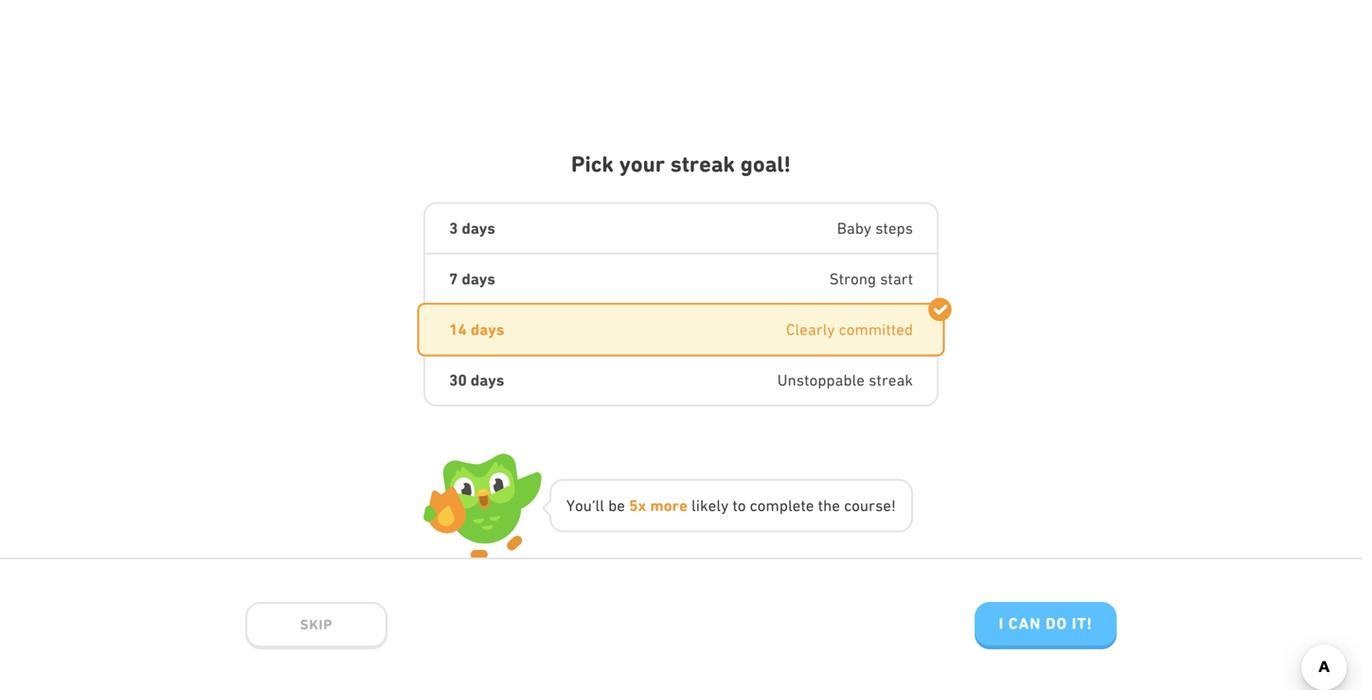 Task type: locate. For each thing, give the bounding box(es) containing it.
i
[[999, 615, 1004, 633]]

baby steps
[[837, 219, 913, 237]]

days inside option
[[471, 321, 504, 339]]

days right 3
[[462, 219, 496, 238]]

0 horizontal spatial streak
[[671, 151, 735, 178]]

1 horizontal spatial streak
[[869, 371, 913, 389]]

days right 30
[[471, 371, 504, 390]]

7 days
[[449, 270, 496, 288]]

pick
[[571, 151, 614, 178]]

1 vertical spatial streak
[[869, 371, 913, 389]]

be
[[608, 497, 625, 515]]

days
[[462, 219, 496, 238], [462, 270, 496, 288], [471, 321, 504, 339], [471, 371, 504, 390]]

streak down committed
[[869, 371, 913, 389]]

30
[[449, 371, 467, 390]]

0 vertical spatial streak
[[671, 151, 735, 178]]

14
[[449, 321, 467, 339]]

committed
[[839, 321, 913, 339]]

start
[[880, 270, 913, 288]]

unstoppable streak
[[777, 371, 913, 389]]

streak right "your"
[[671, 151, 735, 178]]

goal!
[[741, 151, 791, 178]]

more
[[650, 497, 688, 515]]

streak inside 14 days list box
[[869, 371, 913, 389]]

likely
[[692, 497, 729, 515]]

days for 30 days
[[471, 371, 504, 390]]

streak
[[671, 151, 735, 178], [869, 371, 913, 389]]

days right 14
[[471, 321, 504, 339]]

strong start
[[830, 270, 913, 288]]

days right 7
[[462, 270, 496, 288]]

days for 3 days
[[462, 219, 496, 238]]

steps
[[875, 219, 913, 237]]

3 days
[[449, 219, 496, 238]]

pick your streak goal!
[[571, 151, 791, 178]]

skip
[[300, 617, 333, 633]]



Task type: vqa. For each thing, say whether or not it's contained in the screenshot.
I button
no



Task type: describe. For each thing, give the bounding box(es) containing it.
5x
[[629, 497, 646, 515]]

strong
[[830, 270, 876, 288]]

the
[[818, 497, 840, 515]]

14 days list box
[[417, 202, 952, 407]]

clearly
[[786, 321, 835, 339]]

do
[[1046, 615, 1068, 633]]

unstoppable
[[777, 371, 865, 389]]

it!
[[1072, 615, 1093, 633]]

your
[[619, 151, 665, 178]]

i can do it!
[[999, 615, 1093, 633]]

you'll be 5x more likely to complete the course!
[[567, 497, 896, 515]]

course!
[[844, 497, 896, 515]]

clearly committed
[[786, 321, 913, 339]]

14 days option
[[417, 298, 952, 357]]

7
[[449, 270, 458, 288]]

days for 14 days
[[471, 321, 504, 339]]

complete
[[750, 497, 814, 515]]

14 days
[[449, 321, 504, 339]]

skip button
[[245, 603, 387, 650]]

to
[[733, 497, 746, 515]]

3
[[449, 219, 458, 238]]

baby
[[837, 219, 872, 237]]

days for 7 days
[[462, 270, 496, 288]]

you'll
[[567, 497, 604, 515]]

i can do it! button
[[975, 603, 1117, 650]]

30 days
[[449, 371, 504, 390]]

can
[[1009, 615, 1041, 633]]



